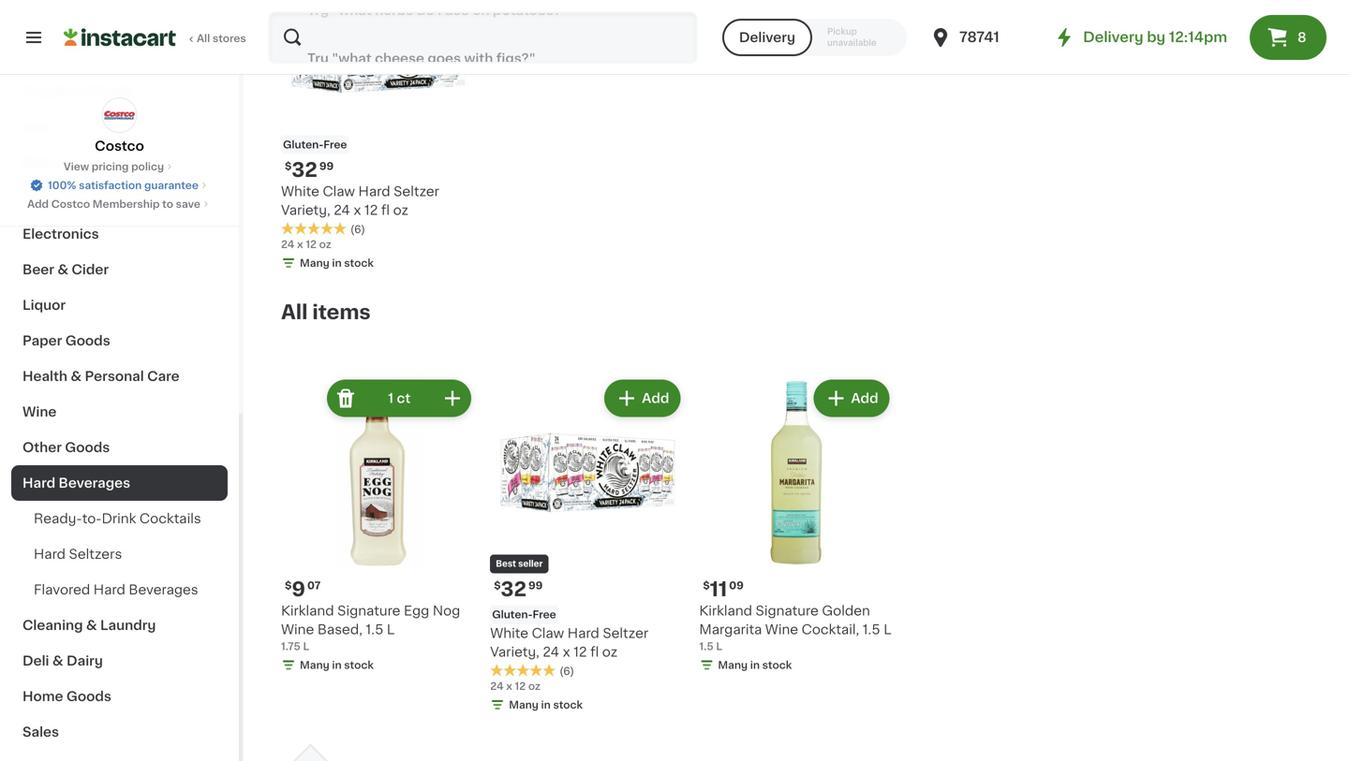 Task type: locate. For each thing, give the bounding box(es) containing it.
white claw hard seltzer variety, 24 x 12 fl oz inside product group
[[490, 627, 648, 659]]

add button
[[606, 382, 679, 415], [815, 382, 888, 415]]

1 horizontal spatial signature
[[756, 605, 819, 618]]

& inside snacks & candy "link"
[[75, 85, 86, 98]]

paper goods link
[[11, 323, 228, 359]]

delivery
[[1083, 30, 1143, 44], [739, 31, 795, 44]]

1.5 right based,
[[366, 624, 383, 637]]

beverages up to-
[[59, 477, 130, 490]]

& inside the beer & cider "link"
[[57, 263, 68, 276]]

1 horizontal spatial product group
[[490, 376, 684, 717]]

2 vertical spatial goods
[[66, 690, 111, 704]]

signature
[[337, 605, 400, 618], [756, 605, 819, 618]]

1.5 inside kirkland signature egg nog wine based, 1.5 l 1.75 l
[[366, 624, 383, 637]]

1 horizontal spatial 32
[[501, 580, 527, 600]]

1 vertical spatial variety,
[[490, 646, 539, 659]]

signature for 9
[[337, 605, 400, 618]]

goods up health & personal care
[[65, 334, 110, 348]]

&
[[75, 85, 86, 98], [57, 263, 68, 276], [71, 370, 82, 383], [86, 619, 97, 632], [52, 655, 63, 668]]

2 horizontal spatial 1.5
[[863, 624, 880, 637]]

99 inside "item carousel" region
[[319, 161, 334, 172]]

product group
[[281, 376, 475, 677], [490, 376, 684, 717], [699, 376, 893, 677]]

1 vertical spatial free
[[533, 610, 556, 620]]

0 horizontal spatial 32
[[292, 160, 317, 180]]

liquor
[[22, 299, 66, 312]]

0 vertical spatial seltzer
[[394, 185, 439, 198]]

0 horizontal spatial 99
[[319, 161, 334, 172]]

x
[[354, 204, 361, 217], [297, 240, 303, 250], [563, 646, 570, 659], [506, 682, 512, 692]]

1 add button from the left
[[606, 382, 679, 415]]

in inside "item carousel" region
[[332, 258, 342, 269]]

add for kirkland signature golden margarita wine cocktail, 1.5 l
[[851, 392, 878, 405]]

$ for white claw hard seltzer variety, 24 x 12 fl oz
[[285, 161, 292, 172]]

0 horizontal spatial costco
[[51, 199, 90, 209]]

home goods link
[[11, 679, 228, 715]]

0 horizontal spatial all
[[197, 33, 210, 44]]

1 horizontal spatial claw
[[532, 627, 564, 641]]

liquor link
[[11, 288, 228, 323]]

0 vertical spatial (6)
[[350, 225, 365, 235]]

1 horizontal spatial all
[[281, 303, 308, 322]]

signature up cocktail,
[[756, 605, 819, 618]]

1 vertical spatial all
[[281, 303, 308, 322]]

0 horizontal spatial $ 32 99
[[285, 160, 334, 180]]

32
[[292, 160, 317, 180], [501, 580, 527, 600]]

& inside health & personal care link
[[71, 370, 82, 383]]

1.5 down margarita
[[699, 642, 714, 652]]

goods
[[65, 334, 110, 348], [65, 441, 110, 454], [66, 690, 111, 704]]

cleaning & laundry
[[22, 619, 156, 632]]

07
[[307, 581, 321, 591]]

★★★★★
[[281, 222, 347, 235], [281, 222, 347, 235], [490, 664, 556, 677], [490, 664, 556, 677]]

laundry
[[100, 619, 156, 632]]

1 horizontal spatial $ 32 99
[[494, 580, 543, 600]]

oz
[[393, 204, 408, 217], [319, 240, 331, 250], [602, 646, 617, 659], [528, 682, 541, 692]]

2 add button from the left
[[815, 382, 888, 415]]

gluten- inside "item carousel" region
[[283, 140, 323, 150]]

& inside the cleaning & laundry link
[[86, 619, 97, 632]]

cleaning & laundry link
[[11, 608, 228, 644]]

goods down dairy
[[66, 690, 111, 704]]

11
[[710, 580, 727, 600]]

0 vertical spatial beverages
[[59, 477, 130, 490]]

1 vertical spatial goods
[[65, 441, 110, 454]]

0 vertical spatial goods
[[65, 334, 110, 348]]

0 vertical spatial fl
[[381, 204, 390, 217]]

0 horizontal spatial add button
[[606, 382, 679, 415]]

$ inside "item carousel" region
[[285, 161, 292, 172]]

0 vertical spatial 99
[[319, 161, 334, 172]]

1.5 down golden
[[863, 624, 880, 637]]

many
[[300, 258, 329, 269], [300, 661, 329, 671], [718, 661, 748, 671], [509, 700, 539, 711]]

goods up "hard beverages"
[[65, 441, 110, 454]]

0 vertical spatial gluten-free
[[283, 140, 347, 150]]

ready-to-drink cocktails link
[[11, 501, 228, 537]]

0 vertical spatial all
[[197, 33, 210, 44]]

0 vertical spatial free
[[323, 140, 347, 150]]

0 horizontal spatial variety,
[[281, 204, 330, 217]]

all left items on the left top
[[281, 303, 308, 322]]

1 horizontal spatial delivery
[[1083, 30, 1143, 44]]

1 horizontal spatial gluten-
[[492, 610, 533, 620]]

floral
[[22, 192, 60, 205]]

fl
[[381, 204, 390, 217], [590, 646, 599, 659]]

floral link
[[11, 181, 228, 216]]

hard
[[358, 185, 390, 198], [22, 477, 55, 490], [34, 548, 66, 561], [93, 584, 125, 597], [567, 627, 599, 641]]

1 kirkland from the left
[[281, 605, 334, 618]]

1 horizontal spatial add
[[642, 392, 669, 405]]

signature inside kirkland signature egg nog wine based, 1.5 l 1.75 l
[[337, 605, 400, 618]]

add costco membership to save
[[27, 199, 200, 209]]

hard beverages
[[22, 477, 130, 490]]

wine up other
[[22, 406, 57, 419]]

1.5 for 11
[[863, 624, 880, 637]]

0 horizontal spatial kirkland
[[281, 605, 334, 618]]

2 product group from the left
[[490, 376, 684, 717]]

beverages up laundry
[[129, 584, 198, 597]]

white claw hard seltzer variety, 24 x 12 fl oz inside "item carousel" region
[[281, 185, 439, 217]]

0 horizontal spatial seltzer
[[394, 185, 439, 198]]

0 horizontal spatial 24 x 12 oz
[[281, 240, 331, 250]]

beverages
[[59, 477, 130, 490], [129, 584, 198, 597]]

1 vertical spatial costco
[[51, 199, 90, 209]]

1 horizontal spatial add button
[[815, 382, 888, 415]]

& right the beer
[[57, 263, 68, 276]]

wine inside kirkland signature egg nog wine based, 1.5 l 1.75 l
[[281, 624, 314, 637]]

1 vertical spatial $ 32 99
[[494, 580, 543, 600]]

0 horizontal spatial free
[[323, 140, 347, 150]]

1 vertical spatial 99
[[528, 581, 543, 591]]

pets link
[[11, 110, 228, 145]]

& left candy
[[75, 85, 86, 98]]

1 horizontal spatial 24 x 12 oz
[[490, 682, 541, 692]]

sales link
[[11, 715, 228, 750]]

product group containing 32
[[490, 376, 684, 717]]

1 product group from the left
[[281, 376, 475, 677]]

2 signature from the left
[[756, 605, 819, 618]]

0 vertical spatial 24 x 12 oz
[[281, 240, 331, 250]]

many inside "item carousel" region
[[300, 258, 329, 269]]

l right 1.75
[[303, 642, 309, 652]]

1 vertical spatial (6)
[[559, 667, 574, 677]]

& for snacks
[[75, 85, 86, 98]]

cocktail,
[[802, 624, 859, 637]]

0 horizontal spatial gluten-
[[283, 140, 323, 150]]

white
[[281, 185, 319, 198], [490, 627, 528, 641]]

0 horizontal spatial signature
[[337, 605, 400, 618]]

0 vertical spatial white
[[281, 185, 319, 198]]

0 horizontal spatial (6)
[[350, 225, 365, 235]]

kirkland inside kirkland signature golden margarita wine cocktail, 1.5 l 1.5 l
[[699, 605, 752, 618]]

signature up based,
[[337, 605, 400, 618]]

stock
[[344, 258, 374, 269], [344, 661, 374, 671], [762, 661, 792, 671], [553, 700, 583, 711]]

1 horizontal spatial white
[[490, 627, 528, 641]]

white claw hard seltzer variety, 24 x 12 fl oz
[[281, 185, 439, 217], [490, 627, 648, 659]]

& right health
[[71, 370, 82, 383]]

2 horizontal spatial add
[[851, 392, 878, 405]]

product group containing 9
[[281, 376, 475, 677]]

12
[[364, 204, 378, 217], [306, 240, 317, 250], [573, 646, 587, 659], [515, 682, 526, 692]]

0 vertical spatial gluten-
[[283, 140, 323, 150]]

0 horizontal spatial white
[[281, 185, 319, 198]]

all inside the all stores link
[[197, 33, 210, 44]]

1 horizontal spatial seltzer
[[603, 627, 648, 641]]

1 horizontal spatial wine
[[281, 624, 314, 637]]

seltzer
[[394, 185, 439, 198], [603, 627, 648, 641]]

free inside "item carousel" region
[[323, 140, 347, 150]]

24 x 12 oz
[[281, 240, 331, 250], [490, 682, 541, 692]]

baby link
[[11, 145, 228, 181]]

wine up 1.75
[[281, 624, 314, 637]]

1 horizontal spatial variety,
[[490, 646, 539, 659]]

1 horizontal spatial 99
[[528, 581, 543, 591]]

1 horizontal spatial gluten-free
[[492, 610, 556, 620]]

2 kirkland from the left
[[699, 605, 752, 618]]

costco up the view pricing policy link
[[95, 140, 144, 153]]

all
[[197, 33, 210, 44], [281, 303, 308, 322]]

l right cocktail,
[[884, 624, 891, 637]]

0 horizontal spatial claw
[[323, 185, 355, 198]]

3 product group from the left
[[699, 376, 893, 677]]

delivery inside "button"
[[739, 31, 795, 44]]

seller
[[518, 560, 543, 569]]

0 vertical spatial $ 32 99
[[285, 160, 334, 180]]

1 horizontal spatial fl
[[590, 646, 599, 659]]

(6)
[[350, 225, 365, 235], [559, 667, 574, 677]]

wine for 11
[[765, 624, 798, 637]]

1 vertical spatial white
[[490, 627, 528, 641]]

wine left cocktail,
[[765, 624, 798, 637]]

78741 button
[[929, 11, 1042, 64]]

wine for 9
[[281, 624, 314, 637]]

kirkland inside kirkland signature egg nog wine based, 1.5 l 1.75 l
[[281, 605, 334, 618]]

variety, inside "item carousel" region
[[281, 204, 330, 217]]

hard inside "item carousel" region
[[358, 185, 390, 198]]

09
[[729, 581, 744, 591]]

wine inside kirkland signature golden margarita wine cocktail, 1.5 l 1.5 l
[[765, 624, 798, 637]]

delivery button
[[722, 19, 812, 56]]

0 vertical spatial claw
[[323, 185, 355, 198]]

seltzers
[[69, 548, 122, 561]]

in
[[332, 258, 342, 269], [332, 661, 342, 671], [750, 661, 760, 671], [541, 700, 551, 711]]

item carousel region
[[255, 0, 1312, 286]]

None search field
[[268, 11, 698, 64]]

0 vertical spatial 32
[[292, 160, 317, 180]]

0 horizontal spatial white claw hard seltzer variety, 24 x 12 fl oz
[[281, 185, 439, 217]]

kirkland for 9
[[281, 605, 334, 618]]

1 vertical spatial claw
[[532, 627, 564, 641]]

1 signature from the left
[[337, 605, 400, 618]]

0 vertical spatial white claw hard seltzer variety, 24 x 12 fl oz
[[281, 185, 439, 217]]

24
[[334, 204, 350, 217], [281, 240, 295, 250], [543, 646, 559, 659], [490, 682, 504, 692]]

satisfaction
[[79, 180, 142, 191]]

$ inside $ 11 09
[[703, 581, 710, 591]]

1 horizontal spatial white claw hard seltzer variety, 24 x 12 fl oz
[[490, 627, 648, 659]]

delivery by 12:14pm link
[[1053, 26, 1227, 49]]

snacks & candy link
[[11, 74, 228, 110]]

signature for 11
[[756, 605, 819, 618]]

0 horizontal spatial add
[[27, 199, 49, 209]]

many in stock
[[300, 258, 374, 269], [300, 661, 374, 671], [718, 661, 792, 671], [509, 700, 583, 711]]

kirkland up margarita
[[699, 605, 752, 618]]

flavored hard beverages link
[[11, 572, 228, 608]]

add button for white claw hard seltzer variety, 24 x 12 fl oz
[[606, 382, 679, 415]]

1 vertical spatial 32
[[501, 580, 527, 600]]

ready-
[[34, 512, 82, 526]]

0 horizontal spatial product group
[[281, 376, 475, 677]]

paper
[[22, 334, 62, 348]]

0 horizontal spatial wine
[[22, 406, 57, 419]]

$ 32 99
[[285, 160, 334, 180], [494, 580, 543, 600]]

all left the stores at the top left of page
[[197, 33, 210, 44]]

1 horizontal spatial costco
[[95, 140, 144, 153]]

0 horizontal spatial gluten-free
[[283, 140, 347, 150]]

ready-to-drink cocktails
[[34, 512, 201, 526]]

1 vertical spatial gluten-free
[[492, 610, 556, 620]]

$
[[285, 161, 292, 172], [285, 581, 292, 591], [703, 581, 710, 591], [494, 581, 501, 591]]

& right deli
[[52, 655, 63, 668]]

gluten-free inside "item carousel" region
[[283, 140, 347, 150]]

& for deli
[[52, 655, 63, 668]]

goods inside 'link'
[[65, 334, 110, 348]]

1 horizontal spatial kirkland
[[699, 605, 752, 618]]

free
[[323, 140, 347, 150], [533, 610, 556, 620]]

0 horizontal spatial 1.5
[[366, 624, 383, 637]]

2 horizontal spatial product group
[[699, 376, 893, 677]]

0 vertical spatial variety,
[[281, 204, 330, 217]]

(6) inside "item carousel" region
[[350, 225, 365, 235]]

0 horizontal spatial delivery
[[739, 31, 795, 44]]

add button for kirkland signature golden margarita wine cocktail, 1.5 l
[[815, 382, 888, 415]]

1.5
[[366, 624, 383, 637], [863, 624, 880, 637], [699, 642, 714, 652]]

& up dairy
[[86, 619, 97, 632]]

gluten-
[[283, 140, 323, 150], [492, 610, 533, 620]]

costco link
[[95, 97, 144, 156]]

1 vertical spatial white claw hard seltzer variety, 24 x 12 fl oz
[[490, 627, 648, 659]]

l right based,
[[387, 624, 395, 637]]

1
[[388, 392, 394, 405]]

increment quantity of kirkland signature egg nog wine based, 1.5 l image
[[441, 387, 464, 410]]

$ inside $ 9 07
[[285, 581, 292, 591]]

0 horizontal spatial fl
[[381, 204, 390, 217]]

white inside product group
[[490, 627, 528, 641]]

costco down 100%
[[51, 199, 90, 209]]

& inside deli & dairy link
[[52, 655, 63, 668]]

costco
[[95, 140, 144, 153], [51, 199, 90, 209]]

2 horizontal spatial wine
[[765, 624, 798, 637]]

signature inside kirkland signature golden margarita wine cocktail, 1.5 l 1.5 l
[[756, 605, 819, 618]]

hard seltzers
[[34, 548, 122, 561]]

kirkland down $ 9 07
[[281, 605, 334, 618]]



Task type: vqa. For each thing, say whether or not it's contained in the screenshot.
"$ 9 07"
yes



Task type: describe. For each thing, give the bounding box(es) containing it.
1 horizontal spatial 1.5
[[699, 642, 714, 652]]

flavored hard beverages
[[34, 584, 198, 597]]

other goods link
[[11, 430, 228, 466]]

deli & dairy
[[22, 655, 103, 668]]

cider
[[72, 263, 109, 276]]

electronics
[[22, 228, 99, 241]]

golden
[[822, 605, 870, 618]]

deli & dairy link
[[11, 644, 228, 679]]

1.75
[[281, 642, 301, 652]]

pets
[[22, 121, 53, 134]]

fl inside "item carousel" region
[[381, 204, 390, 217]]

goods for other goods
[[65, 441, 110, 454]]

kirkland for 11
[[699, 605, 752, 618]]

remove kirkland signature egg nog wine based, 1.5 l image
[[335, 387, 357, 410]]

1 vertical spatial 24 x 12 oz
[[490, 682, 541, 692]]

snacks
[[22, 85, 71, 98]]

1 ct
[[388, 392, 411, 405]]

electronics link
[[11, 216, 228, 252]]

snacks & candy
[[22, 85, 133, 98]]

egg
[[404, 605, 429, 618]]

100% satisfaction guarantee button
[[29, 174, 210, 193]]

1 horizontal spatial (6)
[[559, 667, 574, 677]]

health
[[22, 370, 67, 383]]

beer & cider
[[22, 263, 109, 276]]

$ 9 07
[[285, 580, 321, 600]]

100%
[[48, 180, 76, 191]]

24 x 12 oz inside "item carousel" region
[[281, 240, 331, 250]]

many in stock inside "item carousel" region
[[300, 258, 374, 269]]

best seller
[[496, 560, 543, 569]]

& for beer
[[57, 263, 68, 276]]

costco inside add costco membership to save link
[[51, 199, 90, 209]]

home goods
[[22, 690, 111, 704]]

1.5 for 9
[[366, 624, 383, 637]]

all for all items
[[281, 303, 308, 322]]

view pricing policy link
[[64, 159, 175, 174]]

drink
[[102, 512, 136, 526]]

$ 32 99 inside "item carousel" region
[[285, 160, 334, 180]]

items
[[312, 303, 371, 322]]

sales
[[22, 726, 59, 739]]

nog
[[433, 605, 460, 618]]

save
[[176, 199, 200, 209]]

goods for home goods
[[66, 690, 111, 704]]

$ 32 99 inside product group
[[494, 580, 543, 600]]

all for all stores
[[197, 33, 210, 44]]

all items
[[281, 303, 371, 322]]

$ 11 09
[[703, 580, 744, 600]]

& for health
[[71, 370, 82, 383]]

service type group
[[722, 19, 907, 56]]

$ for kirkland signature egg nog wine based, 1.5 l
[[285, 581, 292, 591]]

100% satisfaction guarantee
[[48, 180, 199, 191]]

delivery for delivery by 12:14pm
[[1083, 30, 1143, 44]]

1 vertical spatial seltzer
[[603, 627, 648, 641]]

seltzer inside "item carousel" region
[[394, 185, 439, 198]]

claw inside "item carousel" region
[[323, 185, 355, 198]]

8
[[1297, 31, 1306, 44]]

view
[[64, 162, 89, 172]]

add for white claw hard seltzer variety, 24 x 12 fl oz
[[642, 392, 669, 405]]

add costco membership to save link
[[27, 197, 212, 212]]

other goods
[[22, 441, 110, 454]]

0 vertical spatial costco
[[95, 140, 144, 153]]

baby
[[22, 156, 58, 170]]

view pricing policy
[[64, 162, 164, 172]]

candy
[[89, 85, 133, 98]]

paper goods
[[22, 334, 110, 348]]

dairy
[[66, 655, 103, 668]]

cleaning
[[22, 619, 83, 632]]

guarantee
[[144, 180, 199, 191]]

cocktails
[[139, 512, 201, 526]]

kirkland signature golden margarita wine cocktail, 1.5 l 1.5 l
[[699, 605, 891, 652]]

all stores link
[[64, 11, 247, 64]]

membership
[[93, 199, 160, 209]]

8 button
[[1250, 15, 1327, 60]]

hard seltzers link
[[11, 537, 228, 572]]

kirkland signature egg nog wine based, 1.5 l 1.75 l
[[281, 605, 460, 652]]

health & personal care
[[22, 370, 180, 383]]

care
[[147, 370, 180, 383]]

12:14pm
[[1169, 30, 1227, 44]]

to-
[[82, 512, 102, 526]]

l down margarita
[[716, 642, 722, 652]]

pricing
[[92, 162, 129, 172]]

wine link
[[11, 394, 228, 430]]

home
[[22, 690, 63, 704]]

to
[[162, 199, 173, 209]]

1 vertical spatial gluten-
[[492, 610, 533, 620]]

1 horizontal spatial free
[[533, 610, 556, 620]]

goods for paper goods
[[65, 334, 110, 348]]

32 inside "item carousel" region
[[292, 160, 317, 180]]

flavored
[[34, 584, 90, 597]]

stock inside "item carousel" region
[[344, 258, 374, 269]]

delivery for delivery
[[739, 31, 795, 44]]

1 vertical spatial beverages
[[129, 584, 198, 597]]

deli
[[22, 655, 49, 668]]

best
[[496, 560, 516, 569]]

delivery by 12:14pm
[[1083, 30, 1227, 44]]

& for cleaning
[[86, 619, 97, 632]]

health & personal care link
[[11, 359, 228, 394]]

other
[[22, 441, 62, 454]]

1 vertical spatial fl
[[590, 646, 599, 659]]

white inside "item carousel" region
[[281, 185, 319, 198]]

by
[[1147, 30, 1165, 44]]

product group containing 11
[[699, 376, 893, 677]]

$ for kirkland signature golden margarita wine cocktail, 1.5 l
[[703, 581, 710, 591]]

policy
[[131, 162, 164, 172]]

Search field
[[270, 13, 696, 62]]

instacart logo image
[[64, 26, 176, 49]]

costco logo image
[[102, 97, 137, 133]]

stores
[[213, 33, 246, 44]]

based,
[[317, 624, 362, 637]]

9
[[292, 580, 305, 600]]

78741
[[959, 30, 999, 44]]

all stores
[[197, 33, 246, 44]]

beer
[[22, 263, 54, 276]]

margarita
[[699, 624, 762, 637]]



